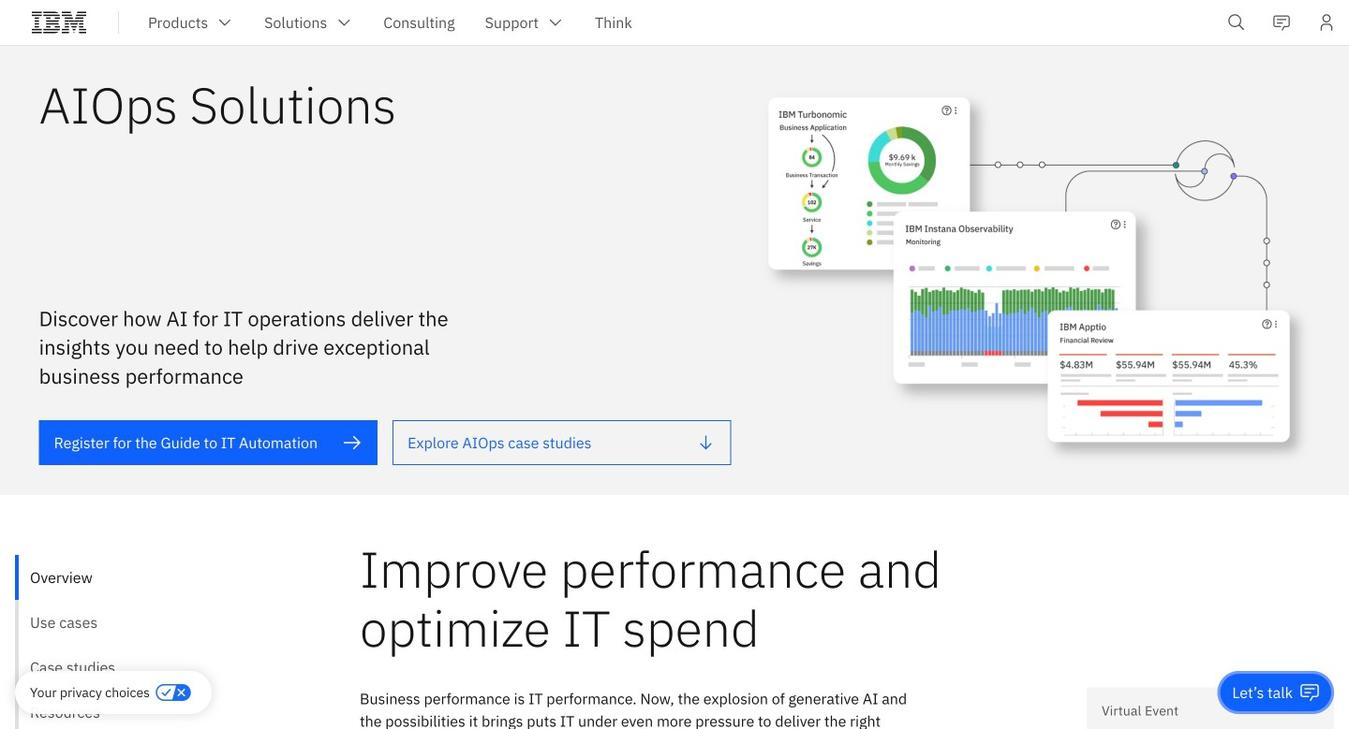 Task type: locate. For each thing, give the bounding box(es) containing it.
let's talk element
[[1232, 683, 1293, 704]]



Task type: describe. For each thing, give the bounding box(es) containing it.
your privacy choices element
[[30, 683, 150, 704]]



